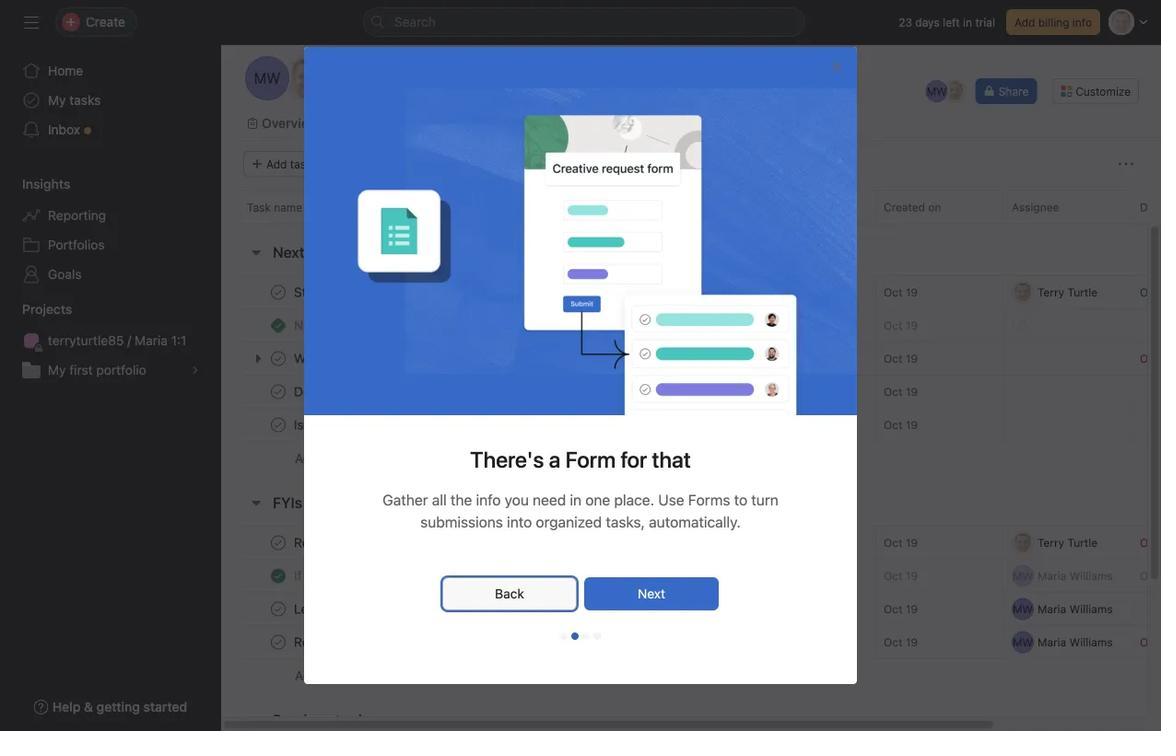 Task type: vqa. For each thing, say whether or not it's contained in the screenshot.
Next corresponding to Next
yes



Task type: locate. For each thing, give the bounding box(es) containing it.
1 19 from the top
[[906, 286, 918, 299]]

oct 19 for creator for remember to add discussion topics for the next meeting cell related to tt
[[884, 537, 918, 550]]

insights button
[[0, 175, 70, 194]]

Remember to add discussion topics for the next meeting text field
[[290, 534, 571, 553], [290, 634, 571, 652]]

0 vertical spatial terry turtle
[[1038, 286, 1098, 299]]

Completed checkbox
[[267, 599, 289, 621], [267, 632, 289, 654]]

task… up previous topics button at the left of the page
[[322, 669, 357, 684]]

add left task
[[266, 158, 287, 171]]

oct
[[884, 286, 903, 299], [1140, 286, 1159, 299], [884, 319, 903, 332], [884, 386, 903, 399], [884, 419, 903, 432], [884, 537, 903, 550], [1140, 537, 1159, 550], [884, 570, 903, 583], [1140, 570, 1159, 583], [884, 603, 903, 616], [884, 636, 903, 649], [1140, 636, 1159, 649]]

fyis
[[273, 495, 302, 512]]

4 oct  from the top
[[1140, 636, 1161, 649]]

add task… inside header fyis tree grid
[[295, 669, 357, 684]]

1 collapse task list for this section image from the top
[[249, 245, 264, 260]]

topic type field for if not already scheduled, set up a recurring 1:1 meeting in your calendar cell
[[638, 560, 748, 594]]

2 topic type field for remember to add discussion topics for the next meeting cell from the top
[[638, 626, 748, 660]]

0 vertical spatial in
[[963, 16, 972, 29]]

8 oct 19 from the top
[[884, 636, 918, 649]]

completed image down fyis button
[[267, 566, 289, 588]]

my
[[48, 93, 66, 108], [48, 363, 66, 378]]

1 task… from the top
[[322, 451, 357, 466]]

row containing task name
[[221, 190, 1161, 224]]

completed checkbox for do you have any project updates? text box
[[267, 381, 289, 403]]

19 for creator for new milestone cell
[[906, 319, 918, 332]]

3 oct  from the top
[[1140, 570, 1161, 583]]

1 vertical spatial add task…
[[295, 669, 357, 684]]

add task… up previous topics button at the left of the page
[[295, 669, 357, 684]]

Is there anything we should be doing differently? text field
[[290, 416, 571, 435]]

completed image inside star this project cell
[[267, 282, 289, 304]]

creator for do you have any project updates? cell
[[748, 375, 877, 409]]

2 collapse task list for this section image from the top
[[249, 496, 264, 511]]

oct 19 for creator for learn more about how to run effective 1:1s cell
[[884, 603, 918, 616]]

mw inside creator for new milestone cell
[[757, 319, 777, 332]]

topic type field for remember to add discussion topics for the next meeting cell down the next button
[[638, 626, 748, 660]]

completed checkbox inside is there anything we should be doing differently? cell
[[267, 414, 289, 436]]

Do you have any project updates? text field
[[290, 383, 501, 401]]

info
[[1073, 16, 1092, 29], [476, 492, 501, 509]]

0 horizontal spatial created
[[756, 201, 797, 214]]

trial
[[976, 16, 995, 29]]

add up fyis button
[[295, 451, 319, 466]]

1 maria williams button from the top
[[756, 414, 868, 436]]

completed image inside if not already scheduled, set up a recurring 1:1 meeting in your calendar cell
[[267, 566, 289, 588]]

type
[[677, 201, 703, 214]]

share button
[[976, 78, 1037, 104]]

remember to add discussion topics for the next meeting text field for mw
[[290, 634, 571, 652]]

back
[[495, 587, 524, 602]]

0 vertical spatial add task… button
[[295, 449, 357, 469]]

maria williams inside creator for new milestone cell
[[782, 319, 857, 332]]

2 my from the top
[[48, 363, 66, 378]]

maria williams inside creator for learn more about how to run effective 1:1s cell
[[782, 603, 857, 616]]

New milestone text field
[[290, 317, 391, 335]]

1:1
[[171, 333, 187, 348]]

2 add task… button from the top
[[295, 666, 357, 687]]

0 vertical spatial turtle
[[1068, 286, 1098, 299]]

you
[[505, 492, 529, 509]]

portfolios
[[48, 237, 105, 253]]

5 completed checkbox from the top
[[267, 566, 289, 588]]

completed image down completed milestone image
[[267, 381, 289, 403]]

terry turtle inside header fyis tree grid
[[1038, 537, 1098, 550]]

19 for creator for is there anything we should be doing differently? cell
[[906, 419, 918, 432]]

1 horizontal spatial created
[[884, 201, 925, 214]]

collapse task list for this section image left fyis button
[[249, 496, 264, 511]]

terry turtle
[[1038, 286, 1098, 299], [1038, 537, 1098, 550]]

williams
[[814, 286, 857, 299], [814, 319, 857, 332], [814, 386, 857, 399], [814, 419, 857, 432], [814, 537, 857, 550], [814, 570, 857, 583], [1070, 570, 1113, 583], [814, 603, 857, 616], [1070, 603, 1113, 616], [814, 636, 857, 649], [1070, 636, 1113, 649]]

1 add task… row from the top
[[221, 442, 1161, 476]]

1 my from the top
[[48, 93, 66, 108]]

completed checkbox inside "do you have any project updates?" cell
[[267, 381, 289, 403]]

1 vertical spatial creator for remember to add discussion topics for the next meeting cell
[[748, 626, 877, 660]]

remember to add discussion topics for the next meeting cell for mw
[[221, 626, 639, 660]]

created for created on
[[884, 201, 925, 214]]

oct  for 5th maria williams button
[[1140, 636, 1161, 649]]

for that
[[621, 447, 691, 473]]

add left billing
[[1015, 16, 1036, 29]]

next
[[273, 244, 305, 261], [638, 587, 665, 602]]

maria williams button
[[756, 414, 868, 436], [756, 532, 868, 554], [756, 566, 868, 588], [756, 599, 868, 621], [756, 632, 868, 654]]

in right left
[[963, 16, 972, 29]]

creator for remember to add discussion topics for the next meeting cell
[[748, 526, 877, 560], [748, 626, 877, 660]]

maria williams button up 'creator for if not already scheduled, set up a recurring 1:1 meeting in your calendar' cell
[[756, 532, 868, 554]]

topic type field for remember to add discussion topics for the next meeting cell for tt
[[638, 526, 748, 560]]

Completed milestone checkbox
[[271, 318, 286, 333]]

maria inside terryturtle85 / maria 1:1 link
[[135, 333, 168, 348]]

2 maria williams button from the top
[[756, 532, 868, 554]]

remember to add discussion topics for the next meeting cell
[[221, 526, 639, 560], [221, 626, 639, 660]]

0 horizontal spatial next
[[273, 244, 305, 261]]

7 19 from the top
[[906, 603, 918, 616]]

4 maria williams button from the top
[[756, 599, 868, 621]]

0 vertical spatial next
[[273, 244, 305, 261]]

my left tasks
[[48, 93, 66, 108]]

mw inside creator for star this project cell
[[757, 286, 777, 299]]

if not already scheduled, set up a recurring 1:1 meeting in your calendar cell
[[221, 560, 639, 594]]

2 completed image from the top
[[267, 414, 289, 436]]

use
[[658, 492, 685, 509]]

2 remember to add discussion topics for the next meeting cell from the top
[[221, 626, 639, 660]]

1 completed checkbox from the top
[[267, 599, 289, 621]]

1 add task… button from the top
[[295, 449, 357, 469]]

insights
[[22, 177, 70, 192]]

completed checkbox inside star this project cell
[[267, 282, 289, 304]]

19
[[906, 286, 918, 299], [906, 319, 918, 332], [906, 386, 918, 399], [906, 419, 918, 432], [906, 537, 918, 550], [906, 570, 918, 583], [906, 603, 918, 616], [906, 636, 918, 649]]

in left the one
[[570, 492, 582, 509]]

row
[[221, 190, 1161, 224], [243, 223, 1161, 225], [221, 276, 1161, 310], [221, 309, 1161, 343], [221, 375, 1161, 409], [221, 408, 1161, 442], [221, 526, 1161, 560], [221, 560, 1161, 594], [221, 593, 1161, 627], [221, 626, 1161, 660]]

3 19 from the top
[[906, 386, 918, 399]]

all
[[432, 492, 447, 509]]

created for created by
[[756, 201, 797, 214]]

my inside my first portfolio link
[[48, 363, 66, 378]]

completed image inside is there anything we should be doing differently? cell
[[267, 414, 289, 436]]

oct  for maria williams button within the 'creator for if not already scheduled, set up a recurring 1:1 meeting in your calendar' cell
[[1140, 570, 1161, 583]]

created
[[756, 201, 797, 214], [884, 201, 925, 214]]

task…
[[322, 451, 357, 466], [322, 669, 357, 684]]

remember to add discussion topics for the next meeting text field up the if not already scheduled, set up a recurring 1:1 meeting in your calendar text box
[[290, 534, 571, 553]]

0 vertical spatial completed image
[[267, 381, 289, 403]]

1 completed image from the top
[[267, 381, 289, 403]]

completed checkbox for is there anything we should be doing differently? text box
[[267, 414, 289, 436]]

hide sidebar image
[[24, 15, 39, 29]]

0 horizontal spatial info
[[476, 492, 501, 509]]

maria williams button inside 'creator for if not already scheduled, set up a recurring 1:1 meeting in your calendar' cell
[[756, 566, 868, 588]]

submissions
[[421, 514, 503, 532]]

2 oct  from the top
[[1140, 537, 1161, 550]]

task
[[290, 158, 312, 171]]

remember to add discussion topics for the next meeting cell up the if not already scheduled, set up a recurring 1:1 meeting in your calendar text box
[[221, 526, 639, 560]]

1 vertical spatial collapse task list for this section image
[[249, 496, 264, 511]]

0 vertical spatial completed checkbox
[[267, 599, 289, 621]]

need
[[533, 492, 566, 509]]

1 vertical spatial info
[[476, 492, 501, 509]]

4 completed image from the top
[[267, 599, 289, 621]]

2 terry turtle from the top
[[1038, 537, 1098, 550]]

created left on
[[884, 201, 925, 214]]

3 completed image from the top
[[267, 532, 289, 554]]

completed image for next meeting
[[267, 381, 289, 403]]

0 vertical spatial topic type field for remember to add discussion topics for the next meeting cell
[[638, 526, 748, 560]]

completed image
[[267, 381, 289, 403], [267, 566, 289, 588], [267, 632, 289, 654]]

tt
[[299, 70, 317, 87], [949, 85, 963, 98], [1016, 286, 1030, 299], [1016, 537, 1030, 550]]

3 completed checkbox from the top
[[267, 414, 289, 436]]

next down name
[[273, 244, 305, 261]]

2 oct 19 from the top
[[884, 319, 918, 332]]

0 vertical spatial terry
[[1038, 286, 1065, 299]]

2 completed image from the top
[[267, 566, 289, 588]]

1 oct  from the top
[[1140, 286, 1161, 299]]

2 vertical spatial completed image
[[267, 632, 289, 654]]

in inside gather all the info you need in one place. use forms to turn submissions into organized tasks, automatically.
[[570, 492, 582, 509]]

terryturtle85
[[48, 333, 124, 348]]

topic type
[[646, 201, 703, 214]]

1 vertical spatial next
[[638, 587, 665, 602]]

4 completed checkbox from the top
[[267, 532, 289, 554]]

0 vertical spatial info
[[1073, 16, 1092, 29]]

maria williams
[[782, 286, 857, 299], [782, 319, 857, 332], [782, 386, 857, 399], [782, 419, 857, 432], [782, 537, 857, 550], [782, 570, 857, 583], [1038, 570, 1113, 583], [782, 603, 857, 616], [1038, 603, 1113, 616], [782, 636, 857, 649], [1038, 636, 1113, 649]]

completed image
[[267, 282, 289, 304], [267, 414, 289, 436], [267, 532, 289, 554], [267, 599, 289, 621]]

add task… button up fyis
[[295, 449, 357, 469]]

2 remember to add discussion topics for the next meeting text field from the top
[[290, 634, 571, 652]]

collapse task list for this section image
[[249, 245, 264, 260], [249, 496, 264, 511]]

info right the the
[[476, 492, 501, 509]]

collapse task list for this section image down task
[[249, 245, 264, 260]]

next meeting
[[273, 244, 364, 261]]

completed checkbox inside learn more about how to run effective 1:1s cell
[[267, 599, 289, 621]]

inbox
[[48, 122, 80, 137]]

completed image inside "do you have any project updates?" cell
[[267, 381, 289, 403]]

1 horizontal spatial next
[[638, 587, 665, 602]]

remember to add discussion topics for the next meeting text field down learn more about how to run effective 1:1s cell
[[290, 634, 571, 652]]

completed image up previous
[[267, 632, 289, 654]]

my left first
[[48, 363, 66, 378]]

2 creator for remember to add discussion topics for the next meeting cell from the top
[[748, 626, 877, 660]]

creator for remember to add discussion topics for the next meeting cell for mw
[[748, 626, 877, 660]]

maria williams button up creator for learn more about how to run effective 1:1s cell
[[756, 566, 868, 588]]

3 oct 19 from the top
[[884, 386, 918, 399]]

2 turtle from the top
[[1068, 537, 1098, 550]]

0 vertical spatial task…
[[322, 451, 357, 466]]

creator for remember to add discussion topics for the next meeting cell down 'creator for if not already scheduled, set up a recurring 1:1 meeting in your calendar' cell
[[748, 626, 877, 660]]

projects element
[[0, 293, 221, 389]]

19 for 'creator for if not already scheduled, set up a recurring 1:1 meeting in your calendar' cell
[[906, 570, 918, 583]]

task… inside header fyis tree grid
[[322, 669, 357, 684]]

1 vertical spatial turtle
[[1068, 537, 1098, 550]]

4 oct 19 from the top
[[884, 419, 918, 432]]

8 19 from the top
[[906, 636, 918, 649]]

1 horizontal spatial in
[[963, 16, 972, 29]]

maria williams inside the creator for do you have any project updates? cell
[[782, 386, 857, 399]]

add inside header fyis tree grid
[[295, 669, 319, 684]]

learn more about how to run effective 1:1s cell
[[221, 593, 639, 627]]

1 vertical spatial completed checkbox
[[267, 632, 289, 654]]

3 completed image from the top
[[267, 632, 289, 654]]

turtle inside header next meeting tree grid
[[1068, 286, 1098, 299]]

williams inside creator for new milestone cell
[[814, 319, 857, 332]]

my inside "my tasks" link
[[48, 93, 66, 108]]

1 vertical spatial remember to add discussion topics for the next meeting text field
[[290, 634, 571, 652]]

1 terry turtle from the top
[[1038, 286, 1098, 299]]

1 vertical spatial terry
[[1038, 537, 1065, 550]]

terry inside header fyis tree grid
[[1038, 537, 1065, 550]]

2 completed checkbox from the top
[[267, 381, 289, 403]]

1 remember to add discussion topics for the next meeting text field from the top
[[290, 534, 571, 553]]

1 vertical spatial completed image
[[267, 566, 289, 588]]

star this project cell
[[221, 276, 639, 310]]

0 vertical spatial remember to add discussion topics for the next meeting cell
[[221, 526, 639, 560]]

add task…
[[295, 451, 357, 466], [295, 669, 357, 684]]

completed checkbox for the if not already scheduled, set up a recurring 1:1 meeting in your calendar text box
[[267, 566, 289, 588]]

4 19 from the top
[[906, 419, 918, 432]]

add billing info
[[1015, 16, 1092, 29]]

1 creator for remember to add discussion topics for the next meeting cell from the top
[[748, 526, 877, 560]]

1 vertical spatial in
[[570, 492, 582, 509]]

0 vertical spatial remember to add discussion topics for the next meeting text field
[[290, 534, 571, 553]]

topic type field for remember to add discussion topics for the next meeting cell down forms
[[638, 526, 748, 560]]

2 task… from the top
[[322, 669, 357, 684]]

add
[[1015, 16, 1036, 29], [266, 158, 287, 171], [295, 451, 319, 466], [295, 669, 319, 684]]

1 horizontal spatial info
[[1073, 16, 1092, 29]]

2 completed checkbox from the top
[[267, 632, 289, 654]]

next for next
[[638, 587, 665, 602]]

1 oct 19 from the top
[[884, 286, 918, 299]]

maria williams button down creator for learn more about how to run effective 1:1s cell
[[756, 632, 868, 654]]

maria inside the creator for do you have any project updates? cell
[[782, 386, 810, 399]]

completed image inside learn more about how to run effective 1:1s cell
[[267, 599, 289, 621]]

1 vertical spatial remember to add discussion topics for the next meeting cell
[[221, 626, 639, 660]]

overview link
[[247, 113, 319, 134]]

completed image for completed option in the learn more about how to run effective 1:1s cell
[[267, 599, 289, 621]]

turtle for next meeting
[[1068, 286, 1098, 299]]

2 terry from the top
[[1038, 537, 1065, 550]]

7 oct 19 from the top
[[884, 603, 918, 616]]

0 horizontal spatial in
[[570, 492, 582, 509]]

there's
[[470, 447, 544, 473]]

reporting
[[48, 208, 106, 223]]

1 turtle from the top
[[1068, 286, 1098, 299]]

None text field
[[343, 62, 545, 95]]

Completed checkbox
[[267, 282, 289, 304], [267, 381, 289, 403], [267, 414, 289, 436], [267, 532, 289, 554], [267, 566, 289, 588]]

1 terry from the top
[[1038, 286, 1065, 299]]

oct 19 for creator for star this project cell
[[884, 286, 918, 299]]

1 vertical spatial add task… button
[[295, 666, 357, 687]]

terry turtle inside header next meeting tree grid
[[1038, 286, 1098, 299]]

1 vertical spatial task…
[[322, 669, 357, 684]]

williams inside creator for is there anything we should be doing differently? cell
[[814, 419, 857, 432]]

organized
[[536, 514, 602, 532]]

6 19 from the top
[[906, 570, 918, 583]]

1 completed image from the top
[[267, 282, 289, 304]]

global element
[[0, 45, 221, 156]]

share
[[999, 85, 1029, 98]]

maria williams button down the creator for do you have any project updates? cell
[[756, 414, 868, 436]]

turtle inside header fyis tree grid
[[1068, 537, 1098, 550]]

add task… button inside header next meeting tree grid
[[295, 449, 357, 469]]

3 maria williams button from the top
[[756, 566, 868, 588]]

add task… button up previous topics button at the left of the page
[[295, 666, 357, 687]]

1 completed checkbox from the top
[[267, 282, 289, 304]]

in
[[963, 16, 972, 29], [570, 492, 582, 509]]

1 remember to add discussion topics for the next meeting cell from the top
[[221, 526, 639, 560]]

new milestone cell
[[221, 309, 639, 343]]

0 vertical spatial my
[[48, 93, 66, 108]]

tt inside header next meeting tree grid
[[1016, 286, 1030, 299]]

add inside button
[[266, 158, 287, 171]]

oct 
[[1140, 286, 1161, 299], [1140, 537, 1161, 550], [1140, 570, 1161, 583], [1140, 636, 1161, 649]]

0 vertical spatial collapse task list for this section image
[[249, 245, 264, 260]]

topic type field for is there anything we should be doing differently? cell
[[638, 408, 748, 442]]

next meeting button
[[273, 236, 364, 269]]

williams inside creator for learn more about how to run effective 1:1s cell
[[814, 603, 857, 616]]

2 created from the left
[[884, 201, 925, 214]]

1 vertical spatial add task… row
[[221, 659, 1161, 693]]

topic type field for star this project cell
[[638, 276, 748, 310]]

creator for new milestone cell
[[748, 309, 877, 343]]

completed checkbox inside if not already scheduled, set up a recurring 1:1 meeting in your calendar cell
[[267, 566, 289, 588]]

add up previous
[[295, 669, 319, 684]]

maria williams button down 'creator for if not already scheduled, set up a recurring 1:1 meeting in your calendar' cell
[[756, 599, 868, 621]]

oct 19 for creator for remember to add discussion topics for the next meeting cell related to mw
[[884, 636, 918, 649]]

previous topics button
[[273, 704, 378, 732]]

1 topic type field for remember to add discussion topics for the next meeting cell from the top
[[638, 526, 748, 560]]

task… for add task… button inside header fyis tree grid
[[322, 669, 357, 684]]

created left by
[[756, 201, 797, 214]]

0 vertical spatial creator for remember to add discussion topics for the next meeting cell
[[748, 526, 877, 560]]

gather all the info you need in one place. use forms to turn submissions into organized tasks, automatically.
[[383, 492, 779, 532]]

0 vertical spatial add task… row
[[221, 442, 1161, 476]]

into
[[507, 514, 532, 532]]

1 add task… from the top
[[295, 451, 357, 466]]

2 add task… from the top
[[295, 669, 357, 684]]

next for next meeting
[[273, 244, 305, 261]]

completed checkbox for star this project "text box"
[[267, 282, 289, 304]]

maria inside creator for new milestone cell
[[782, 319, 810, 332]]

task… down do you have any project updates? text box
[[322, 451, 357, 466]]

add task… button
[[295, 449, 357, 469], [295, 666, 357, 687]]

terry inside header next meeting tree grid
[[1038, 286, 1065, 299]]

maria williams button inside creator for learn more about how to run effective 1:1s cell
[[756, 599, 868, 621]]

1 vertical spatial my
[[48, 363, 66, 378]]

goals link
[[11, 260, 210, 289]]

maria
[[782, 286, 810, 299], [782, 319, 810, 332], [135, 333, 168, 348], [782, 386, 810, 399], [782, 419, 810, 432], [782, 537, 810, 550], [782, 570, 810, 583], [1038, 570, 1067, 583], [782, 603, 810, 616], [1038, 603, 1067, 616], [782, 636, 810, 649], [1038, 636, 1067, 649]]

add task… inside header next meeting tree grid
[[295, 451, 357, 466]]

portfolios link
[[11, 230, 210, 260]]

task… inside header next meeting tree grid
[[322, 451, 357, 466]]

0 vertical spatial add task…
[[295, 451, 357, 466]]

add task… row up forms
[[221, 442, 1161, 476]]

info right billing
[[1073, 16, 1092, 29]]

1 vertical spatial terry turtle
[[1038, 537, 1098, 550]]

days
[[916, 16, 940, 29]]

next down tasks, automatically. in the bottom of the page
[[638, 587, 665, 602]]

topic type field for do you have any project updates? cell
[[638, 375, 748, 409]]

5 oct 19 from the top
[[884, 537, 918, 550]]

1 created from the left
[[756, 201, 797, 214]]

add task… for add task… button inside header fyis tree grid
[[295, 669, 357, 684]]

add task… row
[[221, 442, 1161, 476], [221, 659, 1161, 693]]

6 oct 19 from the top
[[884, 570, 918, 583]]

maria williams button for topic type field for is there anything we should be doing differently? cell
[[756, 414, 868, 436]]

maria williams button inside creator for is there anything we should be doing differently? cell
[[756, 414, 868, 436]]

add task… up fyis
[[295, 451, 357, 466]]

1 vertical spatial topic type field for remember to add discussion topics for the next meeting cell
[[638, 626, 748, 660]]

add task… row down topic type field for learn more about how to run effective 1:1s cell
[[221, 659, 1161, 693]]

turtle
[[1068, 286, 1098, 299], [1068, 537, 1098, 550]]

creator for remember to add discussion topics for the next meeting cell down turn
[[748, 526, 877, 560]]

topic type field for remember to add discussion topics for the next meeting cell
[[638, 526, 748, 560], [638, 626, 748, 660]]

completed milestone image
[[271, 318, 286, 333]]

remember to add discussion topics for the next meeting cell down learn more about how to run effective 1:1s text box
[[221, 626, 639, 660]]

2 19 from the top
[[906, 319, 918, 332]]



Task type: describe. For each thing, give the bounding box(es) containing it.
maria inside creator for learn more about how to run effective 1:1s cell
[[782, 603, 810, 616]]

do you have any project updates? cell
[[221, 375, 639, 409]]

mw inside the creator for do you have any project updates? cell
[[757, 386, 777, 399]]

my first portfolio
[[48, 363, 146, 378]]

terryturtle85 / maria 1:1
[[48, 333, 187, 348]]

previous topics
[[273, 712, 378, 730]]

the
[[451, 492, 472, 509]]

maria inside creator for is there anything we should be doing differently? cell
[[782, 419, 810, 432]]

add task… button inside header fyis tree grid
[[295, 666, 357, 687]]

23 days left in trial
[[899, 16, 995, 29]]

previous
[[273, 712, 332, 730]]

billing
[[1039, 16, 1070, 29]]

meeting
[[308, 244, 364, 261]]

inbox link
[[11, 115, 210, 145]]

add task… for add task… button inside the header next meeting tree grid
[[295, 451, 357, 466]]

add billing info button
[[1007, 9, 1101, 35]]

creator for if not already scheduled, set up a recurring 1:1 meeting in your calendar cell
[[748, 560, 877, 594]]

search button
[[363, 7, 806, 37]]

collapse task list for this section image
[[249, 713, 264, 728]]

fyis button
[[273, 487, 302, 520]]

maria williams inside 'creator for if not already scheduled, set up a recurring 1:1 meeting in your calendar' cell
[[782, 570, 857, 583]]

terry for next meeting
[[1038, 286, 1065, 299]]

oct 19 for the creator for do you have any project updates? cell
[[884, 386, 918, 399]]

collapse task list for this section image for fyis
[[249, 496, 264, 511]]

/
[[127, 333, 131, 348]]

oct  inside header next meeting tree grid
[[1140, 286, 1161, 299]]

assignee
[[1012, 201, 1059, 214]]

If not already scheduled, set up a recurring 1:1 meeting in your calendar text field
[[290, 567, 571, 586]]

collapse task list for this section image for next meeting
[[249, 245, 264, 260]]

timeline link
[[495, 113, 561, 134]]

first
[[69, 363, 93, 378]]

due
[[1140, 201, 1161, 214]]

williams inside creator for star this project cell
[[814, 286, 857, 299]]

maria williams inside creator for is there anything we should be doing differently? cell
[[782, 419, 857, 432]]

my tasks link
[[11, 86, 210, 115]]

williams inside the creator for do you have any project updates? cell
[[814, 386, 857, 399]]

is there anything we should be doing differently? cell
[[221, 408, 639, 442]]

form
[[566, 447, 616, 473]]

home
[[48, 63, 83, 78]]

topic
[[646, 201, 674, 214]]

tasks, automatically.
[[606, 514, 741, 532]]

williams inside 'creator for if not already scheduled, set up a recurring 1:1 meeting in your calendar' cell
[[814, 570, 857, 583]]

projects
[[22, 302, 72, 317]]

place.
[[614, 492, 655, 509]]

maria williams button for topic type field for if not already scheduled, set up a recurring 1:1 meeting in your calendar cell
[[756, 566, 868, 588]]

23
[[899, 16, 913, 29]]

19 for creator for star this project cell
[[906, 286, 918, 299]]

turn
[[752, 492, 779, 509]]

one
[[586, 492, 610, 509]]

header next meeting tree grid
[[221, 276, 1161, 476]]

terryturtle85 / maria 1:1 link
[[11, 326, 210, 356]]

projects button
[[0, 300, 72, 319]]

maria williams inside creator for star this project cell
[[782, 286, 857, 299]]

to
[[734, 492, 748, 509]]

completed image for completed checkbox in star this project cell
[[267, 282, 289, 304]]

maria inside creator for star this project cell
[[782, 286, 810, 299]]

timeline
[[510, 116, 561, 131]]

forms
[[688, 492, 730, 509]]

there's a form for that
[[470, 447, 691, 473]]

created by
[[756, 201, 813, 214]]

my for my first portfolio
[[48, 363, 66, 378]]

workflow link
[[675, 113, 747, 134]]

task
[[247, 201, 271, 214]]

close this dialog image
[[830, 60, 844, 75]]

completed image for completed checkbox in is there anything we should be doing differently? cell
[[267, 414, 289, 436]]

due 
[[1140, 201, 1161, 214]]

by
[[800, 201, 813, 214]]

topic type field for remember to add discussion topics for the next meeting cell for mw
[[638, 626, 748, 660]]

goals
[[48, 267, 82, 282]]

maria williams button for topic type field for learn more about how to run effective 1:1s cell
[[756, 599, 868, 621]]

oct 19 for 'creator for if not already scheduled, set up a recurring 1:1 meeting in your calendar' cell
[[884, 570, 918, 583]]

add task button
[[243, 151, 320, 177]]

turtle for fyis
[[1068, 537, 1098, 550]]

Star this project text field
[[290, 283, 394, 302]]

terry turtle for next meeting
[[1038, 286, 1098, 299]]

header fyis tree grid
[[221, 526, 1161, 693]]

workflow
[[690, 116, 747, 131]]

tt inside header fyis tree grid
[[1016, 537, 1030, 550]]

left
[[943, 16, 960, 29]]

calendar
[[598, 116, 653, 131]]

5 maria williams button from the top
[[756, 632, 868, 654]]

topic type field for learn more about how to run effective 1:1s cell
[[638, 593, 748, 627]]

board link
[[422, 113, 473, 134]]

creator for star this project cell
[[748, 276, 877, 310]]

home link
[[11, 56, 210, 86]]

oct  for 2nd maria williams button from the top of the page
[[1140, 537, 1161, 550]]

maria inside 'creator for if not already scheduled, set up a recurring 1:1 meeting in your calendar' cell
[[782, 570, 810, 583]]

back button
[[442, 578, 577, 611]]

oct 19 for creator for new milestone cell
[[884, 319, 918, 332]]

remember to add discussion topics for the next meeting text field for tt
[[290, 534, 571, 553]]

info inside button
[[1073, 16, 1092, 29]]

a
[[549, 447, 561, 473]]

task name
[[247, 201, 302, 214]]

19 for the creator for do you have any project updates? cell
[[906, 386, 918, 399]]

my for my tasks
[[48, 93, 66, 108]]

oct 19 for creator for is there anything we should be doing differently? cell
[[884, 419, 918, 432]]

my tasks
[[48, 93, 101, 108]]

add inside button
[[1015, 16, 1036, 29]]

creator for remember to add discussion topics for the next meeting cell for tt
[[748, 526, 877, 560]]

topic type field for new milestone cell
[[638, 309, 748, 343]]

insights element
[[0, 168, 221, 293]]

portfolio
[[96, 363, 146, 378]]

next button
[[584, 578, 719, 611]]

board
[[437, 116, 473, 131]]

on
[[929, 201, 942, 214]]

my first portfolio link
[[11, 356, 210, 385]]

search list box
[[363, 7, 806, 37]]

terry for fyis
[[1038, 537, 1065, 550]]

name
[[274, 201, 302, 214]]

completed image for 2nd completed checkbox from the bottom of the page
[[267, 532, 289, 554]]

terry turtle for fyis
[[1038, 537, 1098, 550]]

2 add task… row from the top
[[221, 659, 1161, 693]]

overview
[[262, 116, 319, 131]]

creator for learn more about how to run effective 1:1s cell
[[748, 593, 877, 627]]

5 19 from the top
[[906, 537, 918, 550]]

gather
[[383, 492, 428, 509]]

remember to add discussion topics for the next meeting cell for tt
[[221, 526, 639, 560]]

search
[[395, 14, 436, 29]]

topics
[[336, 712, 378, 730]]

19 for creator for learn more about how to run effective 1:1s cell
[[906, 603, 918, 616]]

info inside gather all the info you need in one place. use forms to turn submissions into organized tasks, automatically.
[[476, 492, 501, 509]]

add to starred image
[[580, 71, 595, 86]]

creator for is there anything we should be doing differently? cell
[[748, 408, 877, 442]]

reporting link
[[11, 201, 210, 230]]

task… for add task… button inside the header next meeting tree grid
[[322, 451, 357, 466]]

created on
[[884, 201, 942, 214]]

completed image for fyis
[[267, 632, 289, 654]]

tasks
[[69, 93, 101, 108]]

Learn more about how to run effective 1:1s text field
[[290, 601, 552, 619]]

calendar link
[[583, 113, 653, 134]]

add inside header next meeting tree grid
[[295, 451, 319, 466]]

add task
[[266, 158, 312, 171]]



